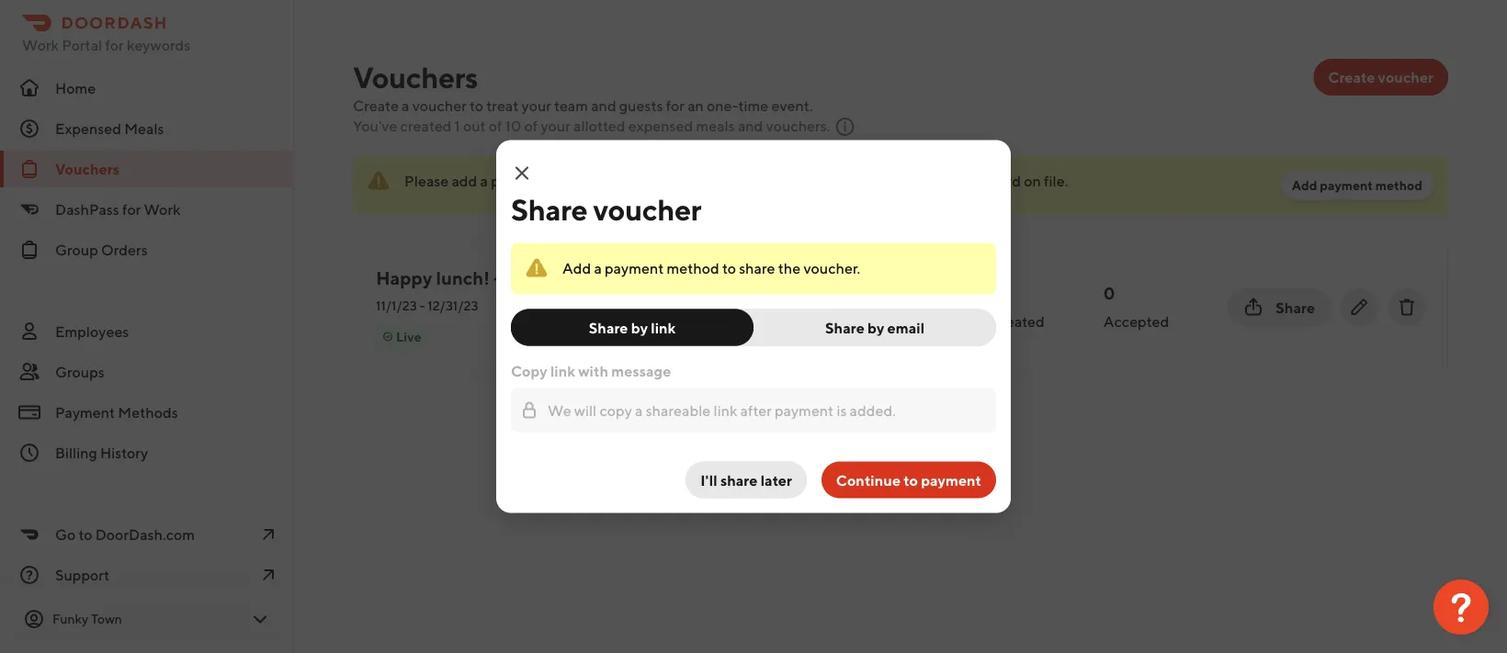 Task type: describe. For each thing, give the bounding box(es) containing it.
share inside status
[[739, 259, 776, 277]]

expensed
[[55, 120, 121, 137]]

by for email
[[868, 319, 885, 337]]

12/31/23
[[428, 298, 479, 313]]

voucher.
[[804, 259, 861, 277]]

share voucher
[[511, 193, 702, 227]]

i'll
[[701, 472, 718, 489]]

dashpass
[[55, 201, 119, 218]]

file.
[[1045, 172, 1069, 189]]

continue
[[837, 472, 901, 489]]

employees link
[[0, 314, 294, 350]]

go
[[55, 526, 76, 544]]

0 vertical spatial your
[[522, 97, 552, 114]]

card
[[992, 172, 1022, 189]]

you've
[[353, 117, 398, 135]]

payment inside continue to payment button
[[921, 472, 982, 489]]

0 accepted
[[1104, 284, 1170, 330]]

1
[[455, 117, 460, 135]]

share by email
[[826, 319, 925, 337]]

billing history
[[55, 445, 148, 462]]

groups
[[55, 364, 105, 381]]

0
[[1104, 284, 1116, 303]]

to up out
[[470, 97, 484, 114]]

share inside button
[[721, 472, 758, 489]]

please add a payment method. employees will not be able to use their benefits without a card on file.
[[405, 172, 1069, 189]]

payment
[[55, 404, 115, 422]]

create voucher
[[1329, 68, 1434, 86]]

accepted
[[1104, 313, 1170, 330]]

1 of from the left
[[489, 117, 503, 135]]

2 of from the left
[[525, 117, 538, 135]]

doordash.com
[[95, 526, 195, 544]]

vouchers.
[[766, 117, 830, 135]]

not
[[714, 172, 737, 189]]

one-
[[707, 97, 739, 114]]

portal
[[62, 36, 102, 54]]

i'll share later
[[701, 472, 792, 489]]

groups link
[[0, 354, 294, 391]]

dashpass for work link
[[0, 191, 294, 228]]

a right $25.00
[[594, 259, 602, 277]]

2 vertical spatial for
[[122, 201, 141, 218]]

go to doordash.com link
[[0, 517, 294, 553]]

happy lunch! — $25.00 11/1/23 - 12/31/23
[[376, 267, 575, 313]]

treat
[[487, 97, 519, 114]]

billing history link
[[0, 435, 294, 472]]

to inside add a payment method to share the voucher. status
[[723, 259, 736, 277]]

add for add payment method
[[1293, 177, 1318, 193]]

methods
[[118, 404, 178, 422]]

payment inside add a payment method to share the voucher. status
[[605, 259, 664, 277]]

a right add
[[480, 172, 488, 189]]

Share by link button
[[511, 309, 754, 346]]

expensed
[[629, 117, 693, 135]]

group orders
[[55, 241, 148, 259]]

event.
[[772, 97, 813, 114]]

copy link with message
[[511, 362, 671, 380]]

add a payment method to share the voucher. status
[[511, 243, 997, 295]]

billing
[[55, 445, 97, 462]]

voucher for share voucher
[[593, 193, 702, 227]]

continue to payment button
[[822, 462, 997, 499]]

allotted
[[574, 117, 626, 135]]

payment methods link
[[0, 394, 294, 431]]

voucher for create voucher
[[1379, 68, 1434, 86]]

add
[[452, 172, 478, 189]]

able
[[760, 172, 789, 189]]

20
[[990, 284, 1012, 303]]

delete image
[[1397, 297, 1419, 319]]

20 created
[[990, 284, 1045, 330]]

be
[[740, 172, 757, 189]]

method.
[[553, 172, 609, 189]]

by for link
[[631, 319, 648, 337]]

benefits
[[869, 172, 924, 189]]

group
[[55, 241, 98, 259]]

method inside add a payment method to share the voucher. status
[[667, 259, 720, 277]]

the
[[778, 259, 801, 277]]

expensed meals link
[[0, 110, 294, 147]]

meals
[[696, 117, 735, 135]]

1 horizontal spatial work
[[144, 201, 181, 218]]

—
[[494, 267, 507, 289]]

share by link
[[589, 319, 676, 337]]

Copy link with message text field
[[548, 399, 982, 422]]

work portal for keywords
[[22, 36, 191, 54]]

guests
[[620, 97, 663, 114]]

history
[[100, 445, 148, 462]]

support link
[[0, 557, 294, 594]]

without
[[927, 172, 978, 189]]

time
[[739, 97, 769, 114]]

1 vertical spatial your
[[541, 117, 571, 135]]

a left the card
[[981, 172, 989, 189]]

later
[[761, 472, 792, 489]]

their
[[835, 172, 866, 189]]

add a payment method to share the voucher.
[[563, 259, 861, 277]]



Task type: vqa. For each thing, say whether or not it's contained in the screenshot.
(2
no



Task type: locate. For each thing, give the bounding box(es) containing it.
by
[[631, 319, 648, 337], [868, 319, 885, 337]]

for up orders
[[122, 201, 141, 218]]

payment
[[491, 172, 550, 189], [1321, 177, 1374, 193], [605, 259, 664, 277], [921, 472, 982, 489]]

1 by from the left
[[631, 319, 648, 337]]

by left email
[[868, 319, 885, 337]]

for left an
[[666, 97, 685, 114]]

share inside 'button'
[[826, 319, 865, 337]]

employees
[[612, 172, 686, 189], [55, 323, 129, 341]]

orders
[[101, 241, 148, 259]]

method inside add payment method button
[[1376, 177, 1423, 193]]

0 horizontal spatial create
[[353, 97, 399, 114]]

employees inside status
[[612, 172, 686, 189]]

create for create voucher
[[1329, 68, 1376, 86]]

add
[[1293, 177, 1318, 193], [563, 259, 591, 277]]

1 horizontal spatial and
[[738, 117, 763, 135]]

payment methods
[[55, 404, 178, 422]]

0 horizontal spatial voucher
[[412, 97, 467, 114]]

1 vertical spatial employees
[[55, 323, 129, 341]]

voucher
[[1379, 68, 1434, 86], [412, 97, 467, 114], [593, 193, 702, 227]]

create inside button
[[1329, 68, 1376, 86]]

-
[[420, 298, 425, 313]]

go to doordash.com
[[55, 526, 195, 544]]

keywords
[[127, 36, 191, 54]]

to left the
[[723, 259, 736, 277]]

share left email
[[826, 319, 865, 337]]

copy
[[511, 362, 548, 380]]

1 vertical spatial create
[[353, 97, 399, 114]]

1 horizontal spatial add
[[1293, 177, 1318, 193]]

on
[[1025, 172, 1042, 189]]

to right 'continue'
[[904, 472, 918, 489]]

add payment method button
[[1282, 171, 1434, 200]]

share inside 'button'
[[1276, 299, 1316, 316]]

2 by from the left
[[868, 319, 885, 337]]

1 vertical spatial share
[[721, 472, 758, 489]]

0 vertical spatial link
[[651, 319, 676, 337]]

work left portal
[[22, 36, 59, 54]]

vouchers up dashpass at top
[[55, 160, 119, 178]]

group orders link
[[0, 232, 294, 268]]

and up allotted
[[591, 97, 617, 114]]

created
[[400, 117, 452, 135]]

method
[[1376, 177, 1423, 193], [667, 259, 720, 277]]

support
[[55, 567, 109, 584]]

i'll share later button
[[686, 462, 807, 499]]

0 vertical spatial employees
[[612, 172, 686, 189]]

11/1/23
[[376, 298, 417, 313]]

1 horizontal spatial voucher
[[593, 193, 702, 227]]

by up "message" at left bottom
[[631, 319, 648, 337]]

0 horizontal spatial work
[[22, 36, 59, 54]]

share right i'll
[[721, 472, 758, 489]]

lunch!
[[436, 267, 490, 289]]

your right treat at the left
[[522, 97, 552, 114]]

a up 'created'
[[402, 97, 410, 114]]

link
[[651, 319, 676, 337], [551, 362, 576, 380]]

to inside go to doordash.com link
[[79, 526, 92, 544]]

$25.00
[[511, 267, 575, 289]]

0 vertical spatial and
[[591, 97, 617, 114]]

create a voucher to treat your team and guests for an one-time event.
[[353, 97, 813, 114]]

use
[[809, 172, 832, 189]]

0 vertical spatial create
[[1329, 68, 1376, 86]]

0 vertical spatial add
[[1293, 177, 1318, 193]]

work down vouchers link
[[144, 201, 181, 218]]

0 horizontal spatial and
[[591, 97, 617, 114]]

by inside button
[[631, 319, 648, 337]]

0 horizontal spatial by
[[631, 319, 648, 337]]

of left 10
[[489, 117, 503, 135]]

your
[[522, 97, 552, 114], [541, 117, 571, 135]]

with
[[579, 362, 609, 380]]

add payment method
[[1293, 177, 1423, 193]]

and down time
[[738, 117, 763, 135]]

link up "message" at left bottom
[[651, 319, 676, 337]]

share option option group
[[511, 309, 997, 346]]

1 horizontal spatial employees
[[612, 172, 686, 189]]

1 vertical spatial and
[[738, 117, 763, 135]]

Share by email button
[[739, 309, 997, 346]]

live
[[396, 329, 422, 344]]

share down method.
[[511, 193, 588, 227]]

create
[[1329, 68, 1376, 86], [353, 97, 399, 114]]

1 vertical spatial voucher
[[412, 97, 467, 114]]

happy
[[376, 267, 432, 289]]

0 vertical spatial for
[[105, 36, 124, 54]]

1 horizontal spatial link
[[651, 319, 676, 337]]

your down team
[[541, 117, 571, 135]]

share inside button
[[589, 319, 628, 337]]

please add a payment method. employees will not be able to use their benefits without a card on file. status
[[353, 156, 1449, 215]]

add inside button
[[1293, 177, 1318, 193]]

work
[[22, 36, 59, 54], [144, 201, 181, 218]]

0 horizontal spatial vouchers
[[55, 160, 119, 178]]

0 horizontal spatial of
[[489, 117, 503, 135]]

by inside 'button'
[[868, 319, 885, 337]]

1 vertical spatial work
[[144, 201, 181, 218]]

continue to payment
[[837, 472, 982, 489]]

and
[[591, 97, 617, 114], [738, 117, 763, 135]]

1 vertical spatial for
[[666, 97, 685, 114]]

home link
[[0, 70, 294, 107]]

share left edit image
[[1276, 299, 1316, 316]]

1 horizontal spatial vouchers
[[353, 60, 478, 94]]

to inside please add a payment method. employees will not be able to use their benefits without a card on file. status
[[792, 172, 806, 189]]

1 horizontal spatial of
[[525, 117, 538, 135]]

share left the
[[739, 259, 776, 277]]

1 vertical spatial add
[[563, 259, 591, 277]]

0 horizontal spatial link
[[551, 362, 576, 380]]

0 vertical spatial vouchers
[[353, 60, 478, 94]]

an
[[688, 97, 704, 114]]

0 horizontal spatial employees
[[55, 323, 129, 341]]

vouchers
[[353, 60, 478, 94], [55, 160, 119, 178]]

1 horizontal spatial method
[[1376, 177, 1423, 193]]

created
[[990, 313, 1045, 330]]

create voucher button
[[1314, 59, 1449, 96]]

email
[[888, 319, 925, 337]]

voucher inside button
[[1379, 68, 1434, 86]]

home
[[55, 80, 96, 97]]

0 horizontal spatial method
[[667, 259, 720, 277]]

2 vertical spatial voucher
[[593, 193, 702, 227]]

employees left will
[[612, 172, 686, 189]]

will
[[689, 172, 711, 189]]

you've created 1 out of 10 of your allotted expensed meals and vouchers.
[[353, 117, 830, 135]]

share for share by link
[[589, 319, 628, 337]]

link left with
[[551, 362, 576, 380]]

0 horizontal spatial add
[[563, 259, 591, 277]]

add for add a payment method to share the voucher.
[[563, 259, 591, 277]]

share for share by email
[[826, 319, 865, 337]]

meals
[[124, 120, 164, 137]]

to left use
[[792, 172, 806, 189]]

to right the go
[[79, 526, 92, 544]]

message
[[612, 362, 671, 380]]

1 vertical spatial method
[[667, 259, 720, 277]]

payment inside add payment method button
[[1321, 177, 1374, 193]]

out
[[463, 117, 486, 135]]

0 vertical spatial share
[[739, 259, 776, 277]]

close share voucher image
[[511, 162, 533, 184]]

open resource center image
[[1434, 580, 1489, 635]]

employees up groups
[[55, 323, 129, 341]]

share button
[[1229, 289, 1330, 326]]

1 vertical spatial link
[[551, 362, 576, 380]]

10
[[505, 117, 522, 135]]

for right portal
[[105, 36, 124, 54]]

share for share
[[1276, 299, 1316, 316]]

2 horizontal spatial voucher
[[1379, 68, 1434, 86]]

team
[[555, 97, 588, 114]]

1 horizontal spatial create
[[1329, 68, 1376, 86]]

share
[[511, 193, 588, 227], [1276, 299, 1316, 316], [589, 319, 628, 337], [826, 319, 865, 337]]

share for share voucher
[[511, 193, 588, 227]]

0 vertical spatial voucher
[[1379, 68, 1434, 86]]

link inside button
[[651, 319, 676, 337]]

create for create a voucher to treat your team and guests for an one-time event.
[[353, 97, 399, 114]]

0 vertical spatial method
[[1376, 177, 1423, 193]]

dashpass for work
[[55, 201, 181, 218]]

1 horizontal spatial by
[[868, 319, 885, 337]]

1 vertical spatial vouchers
[[55, 160, 119, 178]]

please
[[405, 172, 449, 189]]

share
[[739, 259, 776, 277], [721, 472, 758, 489]]

to inside continue to payment button
[[904, 472, 918, 489]]

share up with
[[589, 319, 628, 337]]

of right 10
[[525, 117, 538, 135]]

0 vertical spatial work
[[22, 36, 59, 54]]

edit image
[[1349, 297, 1371, 319]]

expensed meals
[[55, 120, 164, 137]]

vouchers up 'created'
[[353, 60, 478, 94]]



